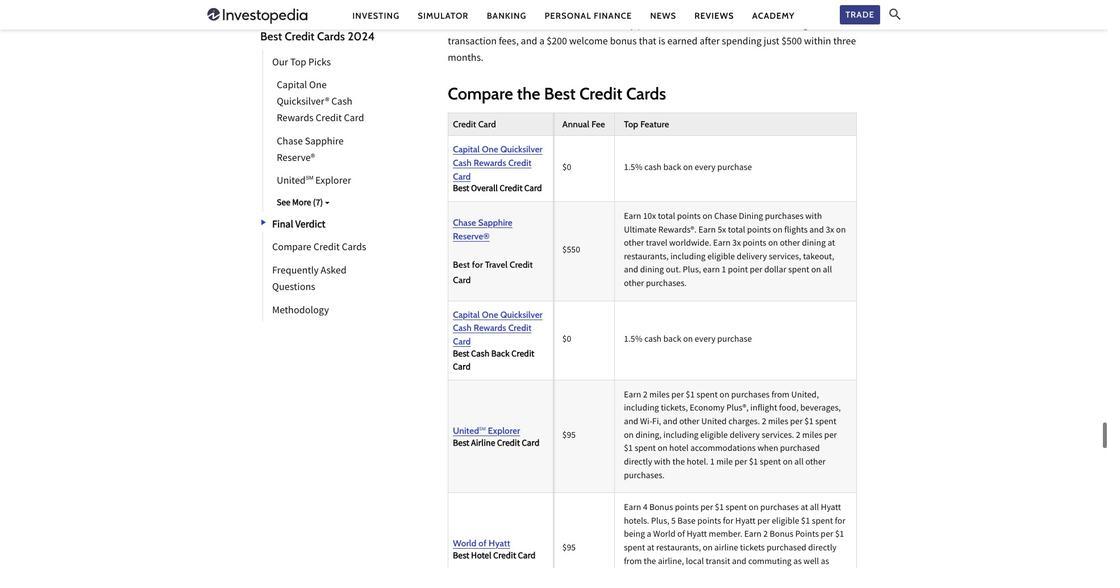 Task type: locate. For each thing, give the bounding box(es) containing it.
1 horizontal spatial no
[[771, 18, 782, 34]]

united℠ up see more (7)
[[277, 174, 314, 190]]

sapphire down 'overall'
[[479, 217, 513, 228]]

months.
[[448, 51, 484, 66]]

rewards for capital one quicksilver® cash rewards credit card
[[277, 112, 314, 127]]

purchases inside earn 10x total points on chase dining purchases with ultimate rewards®. earn 5x total points on flights and 3x on other travel worldwide. earn 3x points on other dining at restaurants, including eligible delivery services, takeout, and dining out. plus, earn 1 point per dollar spent on all other purchases.
[[766, 210, 804, 224]]

2 vertical spatial eligible
[[772, 515, 800, 529]]

1 vertical spatial purchases.
[[624, 469, 665, 483]]

reviews link
[[695, 10, 735, 22]]

0 vertical spatial a
[[540, 35, 545, 50]]

1.5% for card
[[624, 161, 643, 175]]

cash inside capital one® savorone® cash rewards credit card
[[277, 214, 298, 229]]

delivery for accommodations
[[730, 429, 760, 443]]

purchases right dining
[[766, 210, 804, 224]]

per
[[750, 264, 763, 278], [672, 389, 684, 402], [791, 416, 803, 429], [825, 429, 837, 443], [735, 456, 748, 470], [701, 502, 714, 515], [758, 515, 770, 529], [821, 528, 834, 542]]

quicksilver for credit
[[501, 309, 543, 320]]

reserve® up united℠ explorer
[[277, 151, 315, 167]]

card inside united℠ explorer best airline credit card
[[522, 437, 540, 451]]

1 $95 from the top
[[563, 429, 576, 443]]

the left hotel.
[[673, 456, 685, 470]]

purchases for points
[[766, 210, 804, 224]]

reserve® up 'best for travel credit card'
[[453, 231, 490, 242]]

1 horizontal spatial at
[[801, 502, 809, 515]]

0 vertical spatial back
[[576, 18, 597, 34]]

from inside earn 2 miles per $1 spent on purchases from united, including tickets, economy plus®, inflight food, beverages, and wi-fi, and other united charges. 2 miles per $1 spent on dining, including eligible delivery services. 2 miles per $1 spent on hotel accommodations when purchased directly with the hotel. 1 mile per $1 spent on all other purchases.
[[772, 389, 790, 402]]

cash
[[568, 2, 589, 17], [332, 95, 353, 111], [453, 158, 472, 168], [298, 198, 319, 213], [277, 214, 298, 229], [453, 323, 472, 333], [471, 348, 490, 361]]

restaurants, inside earn 10x total points on chase dining purchases with ultimate rewards®. earn 5x total points on flights and 3x on other travel worldwide. earn 3x points on other dining at restaurants, including eligible delivery services, takeout, and dining out. plus, earn 1 point per dollar spent on all other purchases.
[[624, 251, 669, 264]]

capital inside the capital one quicksilver cash rewards is our top choice for the best credit card because it offers an unlimited 1.5% cash back on every purchase. it has no annual fee, no foreign transaction fees, and a $200 welcome bonus that is earned after spending just $500 within three months.
[[466, 2, 497, 17]]

other left out.
[[624, 278, 645, 291]]

purchases inside earn 2 miles per $1 spent on purchases from united, including tickets, economy plus®, inflight food, beverages, and wi-fi, and other united charges. 2 miles per $1 spent on dining, including eligible delivery services. 2 miles per $1 spent on hotel accommodations when purchased directly with the hotel. 1 mile per $1 spent on all other purchases.
[[732, 389, 770, 402]]

0 vertical spatial cards
[[317, 29, 345, 43]]

earn left 10x
[[624, 210, 642, 224]]

including for including
[[664, 429, 699, 443]]

travel inside 'best for travel credit card'
[[485, 259, 508, 270]]

delivery left 'services,'
[[737, 251, 767, 264]]

$1 up member.
[[715, 502, 724, 515]]

2 1.5% cash back on every purchase from the top
[[624, 333, 752, 347]]

rewards for capital one quicksilver cash rewards credit card best cash back credit card
[[474, 323, 507, 333]]

2 vertical spatial cards
[[342, 241, 367, 256]]

capital one® savorone® cash rewards credit card link
[[263, 192, 393, 232]]

$1 right mile
[[750, 456, 758, 470]]

2024
[[348, 29, 375, 43]]

reserve®
[[277, 151, 315, 167], [453, 231, 490, 242]]

points right 'base'
[[698, 515, 722, 529]]

one for capital one quicksilver® cash rewards credit card
[[309, 79, 327, 94]]

compare up frequently
[[272, 241, 312, 256]]

united℠ explorer link
[[263, 169, 351, 192], [453, 424, 544, 438]]

one for capital one quicksilver cash rewards credit card best cash back credit card
[[482, 309, 499, 320]]

it
[[682, 18, 688, 34]]

of for world of hyatt best hotel credit card
[[479, 538, 487, 549]]

eligible inside earn 10x total points on chase dining purchases with ultimate rewards®. earn 5x total points on flights and 3x on other travel worldwide. earn 3x points on other dining at restaurants, including eligible delivery services, takeout, and dining out. plus, earn 1 point per dollar spent on all other purchases.
[[708, 251, 735, 264]]

per down beverages,
[[825, 429, 837, 443]]

back for best overall credit card
[[664, 161, 682, 175]]

1 vertical spatial $0
[[563, 333, 572, 347]]

one inside the capital one platinum secured
[[309, 198, 327, 213]]

including inside earn 10x total points on chase dining purchases with ultimate rewards®. earn 5x total points on flights and 3x on other travel worldwide. earn 3x points on other dining at restaurants, including eligible delivery services, takeout, and dining out. plus, earn 1 point per dollar spent on all other purchases.
[[671, 251, 706, 264]]

a inside the capital one quicksilver cash rewards is our top choice for the best credit card because it offers an unlimited 1.5% cash back on every purchase. it has no annual fee, no foreign transaction fees, and a $200 welcome bonus that is earned after spending just $500 within three months.
[[540, 35, 545, 50]]

2 preferred® from the left
[[339, 198, 384, 213]]

of
[[301, 198, 311, 213], [305, 198, 314, 213], [678, 528, 685, 542], [479, 538, 487, 549]]

0 vertical spatial explorer
[[316, 174, 351, 190]]

all up points at the bottom right of page
[[810, 502, 820, 515]]

credit inside world of hyatt best hotel credit card
[[494, 550, 516, 563]]

travel inside bank of america® travel rewards for students
[[354, 198, 380, 213]]

cash inside the capital one quicksilver cash rewards is our top choice for the best credit card because it offers an unlimited 1.5% cash back on every purchase. it has no annual fee, no foreign transaction fees, and a $200 welcome bonus that is earned after spending just $500 within three months.
[[554, 18, 574, 34]]

per right 'point'
[[750, 264, 763, 278]]

chase sapphire reserve® up united℠ explorer
[[277, 135, 344, 167]]

1.5% cash back on every purchase for best overall credit card
[[624, 161, 752, 175]]

capital inside the capital one platinum secured
[[277, 198, 307, 213]]

compare inside "link"
[[272, 241, 312, 256]]

all right when
[[795, 456, 804, 470]]

purchased
[[781, 443, 820, 456], [767, 542, 807, 556]]

plus®,
[[727, 402, 749, 416]]

0 vertical spatial plus,
[[683, 264, 702, 278]]

0 vertical spatial chase sapphire reserve® link
[[263, 129, 380, 169]]

best
[[733, 2, 751, 17]]

of inside 'link'
[[305, 198, 314, 213]]

from down bank
[[277, 214, 299, 229]]

directly down the dining,
[[624, 456, 653, 470]]

quicksilver inside the capital one quicksilver cash rewards credit card best cash back credit card
[[501, 309, 543, 320]]

services.
[[762, 429, 795, 443]]

inflight
[[751, 402, 778, 416]]

delivery inside earn 10x total points on chase dining purchases with ultimate rewards®. earn 5x total points on flights and 3x on other travel worldwide. earn 3x points on other dining at restaurants, including eligible delivery services, takeout, and dining out. plus, earn 1 point per dollar spent on all other purchases.
[[737, 251, 767, 264]]

1 horizontal spatial all
[[810, 502, 820, 515]]

capital one quicksilver cash rewards credit card best cash back credit card
[[453, 309, 543, 375]]

1 vertical spatial from
[[772, 389, 790, 402]]

purchase for credit
[[718, 333, 752, 347]]

capital inside capital one quicksilver® cash rewards credit card
[[277, 79, 307, 94]]

1 vertical spatial reserve®
[[453, 231, 490, 242]]

of for world of hyatt credit card
[[305, 198, 314, 213]]

bonus
[[650, 502, 674, 515], [770, 528, 794, 542]]

0 horizontal spatial reserve®
[[277, 151, 315, 167]]

including down the rewards®.
[[671, 251, 706, 264]]

methodology link
[[263, 298, 329, 321]]

back
[[576, 18, 597, 34], [664, 161, 682, 175], [664, 333, 682, 347]]

1 vertical spatial quicksilver
[[501, 144, 543, 155]]

savorone®
[[333, 198, 380, 213]]

quicksilver inside capital one quicksilver cash rewards credit card best overall credit card
[[501, 144, 543, 155]]

total right 10x
[[658, 210, 676, 224]]

hotel.
[[687, 456, 709, 470]]

1 horizontal spatial total
[[728, 224, 746, 237]]

chase sapphire reserve® link up united℠ explorer
[[263, 129, 380, 169]]

rewards for capital one quicksilver cash rewards credit card best overall credit card
[[474, 158, 507, 168]]

platinum
[[329, 198, 368, 213]]

$550
[[563, 244, 581, 258]]

capital one quicksilver cash rewards credit card link down 'best for travel credit card'
[[453, 308, 544, 348]]

1 vertical spatial with
[[654, 456, 671, 470]]

card inside world of hyatt best hotel credit card
[[518, 550, 536, 563]]

explorer up airline
[[488, 425, 520, 436]]

one for capital one quicksilver cash rewards credit card best overall credit card
[[482, 144, 499, 155]]

three
[[834, 35, 857, 50]]

capital inside capital one quicksilver cash rewards credit card best overall credit card
[[453, 144, 480, 155]]

annual
[[563, 119, 590, 130]]

1 vertical spatial cash
[[645, 161, 662, 175]]

miles up when
[[769, 416, 789, 429]]

no right has
[[708, 18, 719, 34]]

capital one quicksilver cash rewards credit card link
[[453, 143, 544, 183], [453, 308, 544, 348]]

worldwide.
[[670, 237, 712, 251]]

capital inside the capital one quicksilver cash rewards credit card best cash back credit card
[[453, 309, 480, 320]]

1 vertical spatial every
[[695, 161, 716, 175]]

offers
[[448, 18, 473, 34]]

1 horizontal spatial travel
[[485, 259, 508, 270]]

and right transit
[[732, 555, 747, 568]]

10x
[[643, 210, 656, 224]]

sapphire down capital one quicksilver® cash rewards credit card
[[305, 135, 344, 150]]

unlimited
[[487, 18, 529, 34]]

a inside earn 4 bonus points per $1 spent on purchases at all hyatt hotels. plus, 5 base points for hyatt per eligible $1 spent for being a world of hyatt member. earn 2 bonus points per $1 spent at restaurants, on airline tickets purchased directly from the airline, local transit and commuting as wel
[[647, 528, 652, 542]]

has
[[690, 18, 706, 34]]

total right 5x
[[728, 224, 746, 237]]

chase down 'overall'
[[453, 217, 476, 228]]

credit inside capital one quicksilver® cash rewards credit card
[[316, 112, 342, 127]]

spending
[[722, 35, 762, 50]]

plus, inside earn 4 bonus points per $1 spent on purchases at all hyatt hotels. plus, 5 base points for hyatt per eligible $1 spent for being a world of hyatt member. earn 2 bonus points per $1 spent at restaurants, on airline tickets purchased directly from the airline, local transit and commuting as wel
[[651, 515, 670, 529]]

preferred® inside citi® diamond preferred® credit card
[[339, 198, 384, 213]]

bonus left points at the bottom right of page
[[770, 528, 794, 542]]

capital for capital one platinum secured
[[277, 198, 307, 213]]

cards up picks
[[317, 29, 345, 43]]

every for card
[[695, 161, 716, 175]]

0 vertical spatial 1.5%
[[531, 18, 552, 34]]

trade link
[[840, 5, 881, 25]]

purchase for card
[[718, 161, 752, 175]]

1 horizontal spatial from
[[624, 555, 642, 568]]

from down being
[[624, 555, 642, 568]]

restaurants, down ultimate
[[624, 251, 669, 264]]

united℠ up airline
[[453, 425, 486, 436]]

explorer for united℠ explorer best airline credit card
[[488, 425, 520, 436]]

2 vertical spatial every
[[695, 333, 716, 347]]

1.5%
[[531, 18, 552, 34], [624, 161, 643, 175], [624, 333, 643, 347]]

0 vertical spatial all
[[823, 264, 833, 278]]

chase sapphire reserve®
[[277, 135, 344, 167], [453, 217, 513, 242]]

points left 'flights'
[[748, 224, 771, 237]]

earn 4 bonus points per $1 spent on purchases at all hyatt hotels. plus, 5 base points for hyatt per eligible $1 spent for being a world of hyatt member. earn 2 bonus points per $1 spent at restaurants, on airline tickets purchased directly from the airline, local transit and commuting as wel
[[624, 502, 846, 568]]

dining left out.
[[641, 264, 664, 278]]

back for best cash back credit card
[[664, 333, 682, 347]]

delivery inside earn 2 miles per $1 spent on purchases from united, including tickets, economy plus®, inflight food, beverages, and wi-fi, and other united charges. 2 miles per $1 spent on dining, including eligible delivery services. 2 miles per $1 spent on hotel accommodations when purchased directly with the hotel. 1 mile per $1 spent on all other purchases.
[[730, 429, 760, 443]]

united℠
[[277, 174, 314, 190], [453, 425, 486, 436]]

2 $0 from the top
[[563, 333, 572, 347]]

0 horizontal spatial travel
[[354, 198, 380, 213]]

0 vertical spatial compare
[[448, 83, 514, 103]]

0 vertical spatial capital one quicksilver cash rewards credit card link
[[453, 143, 544, 183]]

0 horizontal spatial total
[[658, 210, 676, 224]]

capital inside capital one® savorone® cash rewards credit card
[[277, 198, 307, 213]]

dining right 'services,'
[[802, 237, 826, 251]]

credit inside ink business preferred℠ credit card
[[277, 214, 303, 229]]

america®
[[313, 198, 352, 213]]

including down tickets,
[[664, 429, 699, 443]]

one inside the capital one quicksilver cash rewards credit card best cash back credit card
[[482, 309, 499, 320]]

compare for compare credit cards
[[272, 241, 312, 256]]

rewards for capital one® savorone® cash rewards credit card
[[300, 214, 337, 229]]

capital one quicksilver cash rewards credit card best overall credit card
[[453, 144, 543, 196]]

delivery for point
[[737, 251, 767, 264]]

rewards for bank of america® travel rewards for students
[[277, 214, 314, 229]]

purchases. inside earn 2 miles per $1 spent on purchases from united, including tickets, economy plus®, inflight food, beverages, and wi-fi, and other united charges. 2 miles per $1 spent on dining, including eligible delivery services. 2 miles per $1 spent on hotel accommodations when purchased directly with the hotel. 1 mile per $1 spent on all other purchases.
[[624, 469, 665, 483]]

a right being
[[647, 528, 652, 542]]

with up takeout,
[[806, 210, 822, 224]]

cards
[[317, 29, 345, 43], [627, 83, 667, 103], [342, 241, 367, 256]]

bonus right 4
[[650, 502, 674, 515]]

cards up top feature
[[627, 83, 667, 103]]

cards inside "link"
[[342, 241, 367, 256]]

1 vertical spatial purchase
[[718, 333, 752, 347]]

united℠ explorer best airline credit card
[[453, 425, 540, 451]]

purchased inside earn 2 miles per $1 spent on purchases from united, including tickets, economy plus®, inflight food, beverages, and wi-fi, and other united charges. 2 miles per $1 spent on dining, including eligible delivery services. 2 miles per $1 spent on hotel accommodations when purchased directly with the hotel. 1 mile per $1 spent on all other purchases.
[[781, 443, 820, 456]]

0 horizontal spatial miles
[[650, 389, 670, 402]]

1 vertical spatial capital one quicksilver cash rewards credit card link
[[453, 308, 544, 348]]

1 horizontal spatial dining
[[802, 237, 826, 251]]

1 vertical spatial chase sapphire reserve® link
[[453, 216, 544, 243]]

1 horizontal spatial united℠ explorer link
[[453, 424, 544, 438]]

1 vertical spatial united℠ explorer link
[[453, 424, 544, 438]]

0 vertical spatial reserve®
[[277, 151, 315, 167]]

1 vertical spatial a
[[647, 528, 652, 542]]

for inside the capital one quicksilver cash rewards is our top choice for the best credit card because it offers an unlimited 1.5% cash back on every purchase. it has no annual fee, no foreign transaction fees, and a $200 welcome bonus that is earned after spending just $500 within three months.
[[703, 2, 715, 17]]

3x right 5x
[[733, 237, 741, 251]]

0 horizontal spatial united℠ explorer link
[[263, 169, 351, 192]]

total
[[658, 210, 676, 224], [728, 224, 746, 237]]

being
[[624, 528, 645, 542]]

one inside capital one quicksilver® cash rewards credit card
[[309, 79, 327, 94]]

1 vertical spatial restaurants,
[[657, 542, 701, 556]]

1 horizontal spatial chase
[[453, 217, 476, 228]]

chase left dining
[[715, 210, 737, 224]]

earn inside earn 2 miles per $1 spent on purchases from united, including tickets, economy plus®, inflight food, beverages, and wi-fi, and other united charges. 2 miles per $1 spent on dining, including eligible delivery services. 2 miles per $1 spent on hotel accommodations when purchased directly with the hotel. 1 mile per $1 spent on all other purchases.
[[624, 389, 642, 402]]

1 vertical spatial bonus
[[770, 528, 794, 542]]

restaurants, down 5 at right bottom
[[657, 542, 701, 556]]

0 vertical spatial purchases.
[[646, 278, 687, 291]]

1 preferred® from the left
[[321, 198, 366, 213]]

cards for best credit cards 2024
[[317, 29, 345, 43]]

1 $0 from the top
[[563, 161, 572, 175]]

capital for capital one® savorone® cash rewards credit card
[[277, 198, 307, 213]]

simulator
[[418, 11, 469, 21]]

of inside world of hyatt best hotel credit card
[[479, 538, 487, 549]]

0 vertical spatial at
[[828, 237, 836, 251]]

chase
[[277, 135, 303, 150], [715, 210, 737, 224], [453, 217, 476, 228]]

plus, left 5 at right bottom
[[651, 515, 670, 529]]

quicksilver
[[518, 2, 566, 17], [501, 144, 543, 155], [501, 309, 543, 320]]

united℠ for united℠ explorer best airline credit card
[[453, 425, 486, 436]]

1 vertical spatial 1.5% cash back on every purchase
[[624, 333, 752, 347]]

quicksilver for card
[[501, 144, 543, 155]]

cards down students
[[342, 241, 367, 256]]

1 inside earn 2 miles per $1 spent on purchases from united, including tickets, economy plus®, inflight food, beverages, and wi-fi, and other united charges. 2 miles per $1 spent on dining, including eligible delivery services. 2 miles per $1 spent on hotel accommodations when purchased directly with the hotel. 1 mile per $1 spent on all other purchases.
[[711, 456, 715, 470]]

is right that
[[659, 35, 666, 50]]

1 inside earn 10x total points on chase dining purchases with ultimate rewards®. earn 5x total points on flights and 3x on other travel worldwide. earn 3x points on other dining at restaurants, including eligible delivery services, takeout, and dining out. plus, earn 1 point per dollar spent on all other purchases.
[[722, 264, 727, 278]]

hyatt
[[316, 198, 340, 213], [821, 502, 842, 515], [736, 515, 756, 529], [687, 528, 707, 542], [489, 538, 511, 549]]

2 $95 from the top
[[563, 542, 576, 556]]

2 right charges.
[[762, 416, 767, 429]]

0 horizontal spatial with
[[654, 456, 671, 470]]

credit
[[753, 2, 779, 17]]

and
[[521, 35, 538, 50], [810, 224, 824, 237], [624, 264, 639, 278], [624, 416, 639, 429], [663, 416, 678, 429], [732, 555, 747, 568]]

purchases up charges.
[[732, 389, 770, 402]]

bank of america® travel rewards for students link
[[263, 192, 393, 232]]

a left $200
[[540, 35, 545, 50]]

2 vertical spatial all
[[810, 502, 820, 515]]

other left travel
[[624, 237, 645, 251]]

2 capital one quicksilver cash rewards credit card link from the top
[[453, 308, 544, 348]]

0 vertical spatial cash
[[554, 18, 574, 34]]

$95 for best hotel credit card
[[563, 542, 576, 556]]

1 vertical spatial plus,
[[651, 515, 670, 529]]

1 horizontal spatial with
[[806, 210, 822, 224]]

explorer
[[316, 174, 351, 190], [488, 425, 520, 436]]

every for credit
[[695, 333, 716, 347]]

1 horizontal spatial 3x
[[826, 224, 835, 237]]

0 horizontal spatial 1
[[711, 456, 715, 470]]

1 vertical spatial compare
[[272, 241, 312, 256]]

best inside 'best for travel credit card'
[[453, 259, 470, 270]]

card inside capital one quicksilver® cash rewards credit card
[[344, 112, 364, 127]]

dining
[[802, 237, 826, 251], [641, 264, 664, 278]]

1 horizontal spatial a
[[647, 528, 652, 542]]

1 1.5% cash back on every purchase from the top
[[624, 161, 752, 175]]

charges.
[[729, 416, 760, 429]]

world inside world of hyatt best hotel credit card
[[453, 538, 477, 549]]

cash inside blue cash preferred® card from american express
[[298, 198, 319, 213]]

at up points at the bottom right of page
[[801, 502, 809, 515]]

1 horizontal spatial directly
[[809, 542, 837, 556]]

0 horizontal spatial directly
[[624, 456, 653, 470]]

ink
[[277, 198, 290, 213]]

including for rewards®.
[[671, 251, 706, 264]]

miles up 'fi,'
[[650, 389, 670, 402]]

1 vertical spatial purchased
[[767, 542, 807, 556]]

citi® diamond preferred® credit card
[[277, 198, 384, 229]]

plus, right out.
[[683, 264, 702, 278]]

3x up takeout,
[[826, 224, 835, 237]]

hyatt inside 'link'
[[316, 198, 340, 213]]

world inside world of hyatt credit card 'link'
[[277, 198, 302, 213]]

all right 'services,'
[[823, 264, 833, 278]]

1 vertical spatial all
[[795, 456, 804, 470]]

with inside earn 10x total points on chase dining purchases with ultimate rewards®. earn 5x total points on flights and 3x on other travel worldwide. earn 3x points on other dining at restaurants, including eligible delivery services, takeout, and dining out. plus, earn 1 point per dollar spent on all other purchases.
[[806, 210, 822, 224]]

one inside capital one quicksilver cash rewards credit card best overall credit card
[[482, 144, 499, 155]]

1 purchase from the top
[[718, 161, 752, 175]]

best inside capital one quicksilver cash rewards credit card best overall credit card
[[453, 183, 470, 196]]

0 vertical spatial united℠
[[277, 174, 314, 190]]

0 vertical spatial quicksilver
[[518, 2, 566, 17]]

at
[[828, 237, 836, 251], [801, 502, 809, 515], [647, 542, 655, 556]]

0 horizontal spatial from
[[277, 214, 299, 229]]

the left airline,
[[644, 555, 657, 568]]

top left feature at the right top
[[624, 119, 639, 130]]

dining
[[739, 210, 764, 224]]

united℠ inside united℠ explorer best airline credit card
[[453, 425, 486, 436]]

explorer inside united℠ explorer best airline credit card
[[488, 425, 520, 436]]

airline
[[715, 542, 739, 556]]

personal finance
[[545, 11, 632, 21]]

from left united,
[[772, 389, 790, 402]]

purchases. down travel
[[646, 278, 687, 291]]

miles down beverages,
[[803, 429, 823, 443]]

1 horizontal spatial plus,
[[683, 264, 702, 278]]

eligible for worldwide.
[[708, 251, 735, 264]]

academy
[[753, 11, 795, 21]]

purchases.
[[646, 278, 687, 291], [624, 469, 665, 483]]

0 vertical spatial purchase
[[718, 161, 752, 175]]

2 up wi-
[[643, 389, 648, 402]]

credit inside capital one® savorone® cash rewards credit card
[[339, 214, 365, 229]]

cash inside capital one quicksilver cash rewards credit card best overall credit card
[[453, 158, 472, 168]]

earn up wi-
[[624, 389, 642, 402]]

airline,
[[658, 555, 684, 568]]

cash inside the capital one quicksilver cash rewards is our top choice for the best credit card because it offers an unlimited 1.5% cash back on every purchase. it has no annual fee, no foreign transaction fees, and a $200 welcome bonus that is earned after spending just $500 within three months.
[[568, 2, 589, 17]]

no right fee,
[[771, 18, 782, 34]]

world for world of hyatt best hotel credit card
[[453, 538, 477, 549]]

points down dining
[[743, 237, 767, 251]]

2 vertical spatial back
[[664, 333, 682, 347]]

1 horizontal spatial sapphire
[[479, 217, 513, 228]]

purchases. inside earn 10x total points on chase dining purchases with ultimate rewards®. earn 5x total points on flights and 3x on other travel worldwide. earn 3x points on other dining at restaurants, including eligible delivery services, takeout, and dining out. plus, earn 1 point per dollar spent on all other purchases.
[[646, 278, 687, 291]]

points right 4
[[675, 502, 699, 515]]

2 horizontal spatial from
[[772, 389, 790, 402]]

and right the fees,
[[521, 35, 538, 50]]

purchases for inflight
[[732, 389, 770, 402]]

1 horizontal spatial chase sapphire reserve®
[[453, 217, 513, 242]]

2 vertical spatial cash
[[645, 333, 662, 347]]

eligible up as
[[772, 515, 800, 529]]

0 horizontal spatial compare
[[272, 241, 312, 256]]

chase sapphire reserve® down 'overall'
[[453, 217, 513, 242]]

1 vertical spatial back
[[664, 161, 682, 175]]

our top picks
[[272, 56, 331, 71]]

$0 for credit
[[563, 333, 572, 347]]

1 vertical spatial eligible
[[701, 429, 728, 443]]

bank
[[277, 198, 299, 213]]

best
[[260, 29, 282, 43], [544, 83, 576, 103], [453, 183, 470, 196], [453, 259, 470, 270], [453, 348, 470, 361], [453, 437, 470, 451], [453, 550, 470, 563]]

2 vertical spatial including
[[664, 429, 699, 443]]

ink business preferred℠ credit card
[[277, 198, 380, 229]]

$1 right points at the bottom right of page
[[836, 528, 845, 542]]

best credit cards 2024
[[260, 29, 375, 43]]

1 vertical spatial delivery
[[730, 429, 760, 443]]

banking link
[[487, 10, 527, 22]]

directly inside earn 4 bonus points per $1 spent on purchases at all hyatt hotels. plus, 5 base points for hyatt per eligible $1 spent for being a world of hyatt member. earn 2 bonus points per $1 spent at restaurants, on airline tickets purchased directly from the airline, local transit and commuting as wel
[[809, 542, 837, 556]]

1 vertical spatial united℠
[[453, 425, 486, 436]]

2 no from the left
[[771, 18, 782, 34]]

capital for capital one quicksilver® cash rewards credit card
[[277, 79, 307, 94]]

earn left 5x
[[699, 224, 716, 237]]

1 capital one quicksilver cash rewards credit card link from the top
[[453, 143, 544, 183]]

all inside earn 2 miles per $1 spent on purchases from united, including tickets, economy plus®, inflight food, beverages, and wi-fi, and other united charges. 2 miles per $1 spent on dining, including eligible delivery services. 2 miles per $1 spent on hotel accommodations when purchased directly with the hotel. 1 mile per $1 spent on all other purchases.
[[795, 456, 804, 470]]

1 horizontal spatial top
[[624, 119, 639, 130]]

eligible inside earn 2 miles per $1 spent on purchases from united, including tickets, economy plus®, inflight food, beverages, and wi-fi, and other united charges. 2 miles per $1 spent on dining, including eligible delivery services. 2 miles per $1 spent on hotel accommodations when purchased directly with the hotel. 1 mile per $1 spent on all other purchases.
[[701, 429, 728, 443]]

feature
[[641, 119, 670, 130]]

at right being
[[647, 542, 655, 556]]

beverages,
[[801, 402, 841, 416]]

2 purchase from the top
[[718, 333, 752, 347]]

purchased right tickets
[[767, 542, 807, 556]]

rewards inside capital one quicksilver® cash rewards credit card
[[277, 112, 314, 127]]

0 horizontal spatial plus,
[[651, 515, 670, 529]]

$0 for card
[[563, 161, 572, 175]]

2 horizontal spatial all
[[823, 264, 833, 278]]

per inside earn 10x total points on chase dining purchases with ultimate rewards®. earn 5x total points on flights and 3x on other travel worldwide. earn 3x points on other dining at restaurants, including eligible delivery services, takeout, and dining out. plus, earn 1 point per dollar spent on all other purchases.
[[750, 264, 763, 278]]

purchases. up 4
[[624, 469, 665, 483]]

$1 right food,
[[805, 416, 814, 429]]

1 vertical spatial is
[[659, 35, 666, 50]]

purchased right when
[[781, 443, 820, 456]]

2 horizontal spatial chase
[[715, 210, 737, 224]]

back
[[492, 348, 510, 361]]

2 vertical spatial quicksilver
[[501, 309, 543, 320]]

eligible inside earn 4 bonus points per $1 spent on purchases at all hyatt hotels. plus, 5 base points for hyatt per eligible $1 spent for being a world of hyatt member. earn 2 bonus points per $1 spent at restaurants, on airline tickets purchased directly from the airline, local transit and commuting as wel
[[772, 515, 800, 529]]

investopedia homepage image
[[208, 7, 308, 25]]

$95 for best airline credit card
[[563, 429, 576, 443]]

card
[[344, 112, 364, 127], [478, 119, 496, 130], [453, 171, 471, 182], [525, 183, 542, 196], [368, 198, 388, 213], [370, 198, 390, 213], [305, 214, 325, 229], [305, 214, 325, 229], [367, 214, 387, 229], [453, 274, 471, 285], [453, 336, 471, 347], [453, 361, 471, 375], [522, 437, 540, 451], [518, 550, 536, 563]]

0 horizontal spatial top
[[290, 56, 307, 71]]

with down the dining,
[[654, 456, 671, 470]]

per right 'base'
[[701, 502, 714, 515]]

chase sapphire reserve® link down 'overall'
[[453, 216, 544, 243]]

explorer up world of hyatt credit card 'link'
[[316, 174, 351, 190]]

1 vertical spatial including
[[624, 402, 659, 416]]

2 horizontal spatial at
[[828, 237, 836, 251]]

academy link
[[753, 10, 795, 22]]

preferred® for cash
[[321, 198, 366, 213]]

2 vertical spatial 1.5%
[[624, 333, 643, 347]]

0 vertical spatial with
[[806, 210, 822, 224]]

compare up credit card
[[448, 83, 514, 103]]

0 horizontal spatial united℠
[[277, 174, 314, 190]]

purchases
[[766, 210, 804, 224], [732, 389, 770, 402], [761, 502, 799, 515]]

per right points at the bottom right of page
[[821, 528, 834, 542]]

0 vertical spatial restaurants,
[[624, 251, 669, 264]]

other
[[624, 237, 645, 251], [780, 237, 801, 251], [624, 278, 645, 291], [680, 416, 700, 429], [806, 456, 826, 470]]

1 horizontal spatial compare
[[448, 83, 514, 103]]

for inside bank of america® travel rewards for students
[[316, 214, 330, 229]]

preferred® for diamond
[[339, 198, 384, 213]]

0 horizontal spatial explorer
[[316, 174, 351, 190]]

1 vertical spatial 1
[[711, 456, 715, 470]]

1.5% cash back on every purchase for best cash back credit card
[[624, 333, 752, 347]]

ultimate
[[624, 224, 657, 237]]

frequently
[[272, 264, 319, 280]]

1 vertical spatial travel
[[485, 259, 508, 270]]

1 vertical spatial 1.5%
[[624, 161, 643, 175]]

citi®
[[277, 198, 296, 213]]

eligible down 5x
[[708, 251, 735, 264]]



Task type: vqa. For each thing, say whether or not it's contained in the screenshot.


Task type: describe. For each thing, give the bounding box(es) containing it.
other up dollar
[[780, 237, 801, 251]]

other left "united"
[[680, 416, 700, 429]]

when
[[758, 443, 779, 456]]

rewards®.
[[659, 224, 697, 237]]

quicksilver inside the capital one quicksilver cash rewards is our top choice for the best credit card because it offers an unlimited 1.5% cash back on every purchase. it has no annual fee, no foreign transaction fees, and a $200 welcome bonus that is earned after spending just $500 within three months.
[[518, 2, 566, 17]]

base
[[678, 515, 696, 529]]

the inside the capital one quicksilver cash rewards is our top choice for the best credit card because it offers an unlimited 1.5% cash back on every purchase. it has no annual fee, no foreign transaction fees, and a $200 welcome bonus that is earned after spending just $500 within three months.
[[717, 2, 731, 17]]

business
[[292, 198, 330, 213]]

0 vertical spatial top
[[290, 56, 307, 71]]

blue cash preferred® card from american express link
[[263, 192, 393, 232]]

the inside earn 4 bonus points per $1 spent on purchases at all hyatt hotels. plus, 5 base points for hyatt per eligible $1 spent for being a world of hyatt member. earn 2 bonus points per $1 spent at restaurants, on airline tickets purchased directly from the airline, local transit and commuting as wel
[[644, 555, 657, 568]]

$500
[[782, 35, 802, 50]]

that
[[639, 35, 657, 50]]

1 vertical spatial top
[[624, 119, 639, 130]]

local
[[686, 555, 704, 568]]

1 vertical spatial chase sapphire reserve®
[[453, 217, 513, 242]]

cards for compare credit cards
[[342, 241, 367, 256]]

1 horizontal spatial reserve®
[[453, 231, 490, 242]]

hotel
[[670, 443, 689, 456]]

card inside blue cash preferred® card from american express
[[368, 198, 388, 213]]

express
[[344, 214, 377, 229]]

world of hyatt link
[[453, 537, 544, 550]]

out.
[[666, 264, 681, 278]]

united
[[702, 416, 727, 429]]

final verdict
[[272, 218, 326, 233]]

per down united,
[[791, 416, 803, 429]]

personal finance link
[[545, 10, 632, 22]]

united℠ for united℠ explorer
[[277, 174, 314, 190]]

other right when
[[806, 456, 826, 470]]

0 horizontal spatial chase
[[277, 135, 303, 150]]

1 vertical spatial cards
[[627, 83, 667, 103]]

best inside world of hyatt best hotel credit card
[[453, 550, 470, 563]]

card inside 'link'
[[370, 198, 390, 213]]

$1 left plus®,
[[686, 389, 695, 402]]

directly inside earn 2 miles per $1 spent on purchases from united, including tickets, economy plus®, inflight food, beverages, and wi-fi, and other united charges. 2 miles per $1 spent on dining, including eligible delivery services. 2 miles per $1 spent on hotel accommodations when purchased directly with the hotel. 1 mile per $1 spent on all other purchases.
[[624, 456, 653, 470]]

secured
[[277, 214, 312, 229]]

eligible for united
[[701, 429, 728, 443]]

restaurants, inside earn 4 bonus points per $1 spent on purchases at all hyatt hotels. plus, 5 base points for hyatt per eligible $1 spent for being a world of hyatt member. earn 2 bonus points per $1 spent at restaurants, on airline tickets purchased directly from the airline, local transit and commuting as wel
[[657, 542, 701, 556]]

purchases inside earn 4 bonus points per $1 spent on purchases at all hyatt hotels. plus, 5 base points for hyatt per eligible $1 spent for being a world of hyatt member. earn 2 bonus points per $1 spent at restaurants, on airline tickets purchased directly from the airline, local transit and commuting as wel
[[761, 502, 799, 515]]

every inside the capital one quicksilver cash rewards is our top choice for the best credit card because it offers an unlimited 1.5% cash back on every purchase. it has no annual fee, no foreign transaction fees, and a $200 welcome bonus that is earned after spending just $500 within three months.
[[612, 18, 636, 34]]

tickets,
[[661, 402, 688, 416]]

of inside earn 4 bonus points per $1 spent on purchases at all hyatt hotels. plus, 5 base points for hyatt per eligible $1 spent for being a world of hyatt member. earn 2 bonus points per $1 spent at restaurants, on airline tickets purchased directly from the airline, local transit and commuting as wel
[[678, 528, 685, 542]]

credit inside 'link'
[[342, 198, 368, 213]]

simulator link
[[418, 10, 469, 22]]

asked
[[321, 264, 347, 280]]

earn up earn in the right of the page
[[714, 237, 731, 251]]

earn right member.
[[745, 528, 762, 542]]

and right 'fi,'
[[663, 416, 678, 429]]

one inside the capital one quicksilver cash rewards is our top choice for the best credit card because it offers an unlimited 1.5% cash back on every purchase. it has no annual fee, no foreign transaction fees, and a $200 welcome bonus that is earned after spending just $500 within three months.
[[499, 2, 516, 17]]

fi,
[[653, 416, 662, 429]]

annual fee
[[563, 119, 606, 130]]

1 no from the left
[[708, 18, 719, 34]]

the inside earn 2 miles per $1 spent on purchases from united, including tickets, economy plus®, inflight food, beverages, and wi-fi, and other united charges. 2 miles per $1 spent on dining, including eligible delivery services. 2 miles per $1 spent on hotel accommodations when purchased directly with the hotel. 1 mile per $1 spent on all other purchases.
[[673, 456, 685, 470]]

credit inside "link"
[[314, 241, 340, 256]]

from inside blue cash preferred® card from american express
[[277, 214, 299, 229]]

search image
[[890, 9, 901, 20]]

for inside 'best for travel credit card'
[[472, 259, 483, 270]]

1.5% for credit
[[624, 333, 643, 347]]

compare for compare the best credit cards
[[448, 83, 514, 103]]

2 inside earn 4 bonus points per $1 spent on purchases at all hyatt hotels. plus, 5 base points for hyatt per eligible $1 spent for being a world of hyatt member. earn 2 bonus points per $1 spent at restaurants, on airline tickets purchased directly from the airline, local transit and commuting as wel
[[764, 528, 768, 542]]

all inside earn 4 bonus points per $1 spent on purchases at all hyatt hotels. plus, 5 base points for hyatt per eligible $1 spent for being a world of hyatt member. earn 2 bonus points per $1 spent at restaurants, on airline tickets purchased directly from the airline, local transit and commuting as wel
[[810, 502, 820, 515]]

credit inside 'best for travel credit card'
[[510, 259, 533, 270]]

capital one platinum secured
[[277, 198, 368, 229]]

world of hyatt best hotel credit card
[[453, 538, 536, 563]]

fees,
[[499, 35, 519, 50]]

world inside earn 4 bonus points per $1 spent on purchases at all hyatt hotels. plus, 5 base points for hyatt per eligible $1 spent for being a world of hyatt member. earn 2 bonus points per $1 spent at restaurants, on airline tickets purchased directly from the airline, local transit and commuting as wel
[[654, 528, 676, 542]]

$1 up as
[[802, 515, 811, 529]]

0 vertical spatial united℠ explorer link
[[263, 169, 351, 192]]

bonus
[[610, 35, 637, 50]]

earn
[[703, 264, 720, 278]]

on inside the capital one quicksilver cash rewards is our top choice for the best credit card because it offers an unlimited 1.5% cash back on every purchase. it has no annual fee, no foreign transaction fees, and a $200 welcome bonus that is earned after spending just $500 within three months.
[[599, 18, 610, 34]]

capital one® savorone® cash rewards credit card
[[277, 198, 387, 229]]

explorer for united℠ explorer
[[316, 174, 351, 190]]

after
[[700, 35, 720, 50]]

0 horizontal spatial bonus
[[650, 502, 674, 515]]

capital one quicksilver cash rewards credit card link for credit
[[453, 143, 544, 183]]

diamond
[[298, 198, 337, 213]]

purchased inside earn 4 bonus points per $1 spent on purchases at all hyatt hotels. plus, 5 base points for hyatt per eligible $1 spent for being a world of hyatt member. earn 2 bonus points per $1 spent at restaurants, on airline tickets purchased directly from the airline, local transit and commuting as wel
[[767, 542, 807, 556]]

1.5% inside the capital one quicksilver cash rewards is our top choice for the best credit card because it offers an unlimited 1.5% cash back on every purchase. it has no annual fee, no foreign transaction fees, and a $200 welcome bonus that is earned after spending just $500 within three months.
[[531, 18, 552, 34]]

per up tickets
[[758, 515, 770, 529]]

reviews
[[695, 11, 735, 21]]

world of hyatt credit card
[[277, 198, 390, 213]]

4
[[643, 502, 648, 515]]

capital one quicksilver cash rewards credit card link for back
[[453, 308, 544, 348]]

top feature
[[624, 119, 670, 130]]

cash inside capital one quicksilver® cash rewards credit card
[[332, 95, 353, 111]]

cash for credit
[[645, 333, 662, 347]]

credit inside citi® diamond preferred® credit card
[[277, 214, 303, 229]]

finance
[[594, 11, 632, 21]]

credit inside united℠ explorer best airline credit card
[[497, 437, 520, 451]]

best inside the capital one quicksilver cash rewards credit card best cash back credit card
[[453, 348, 470, 361]]

takeout,
[[804, 251, 835, 264]]

american
[[301, 214, 342, 229]]

transaction
[[448, 35, 497, 50]]

capital one quicksilver® cash rewards credit card
[[277, 79, 364, 127]]

it
[[839, 2, 845, 17]]

0 horizontal spatial chase sapphire reserve® link
[[263, 129, 380, 169]]

$1 left the dining,
[[624, 443, 633, 456]]

purchase.
[[638, 18, 680, 34]]

per right mile
[[735, 456, 748, 470]]

5x
[[718, 224, 727, 237]]

from inside earn 4 bonus points per $1 spent on purchases at all hyatt hotels. plus, 5 base points for hyatt per eligible $1 spent for being a world of hyatt member. earn 2 bonus points per $1 spent at restaurants, on airline tickets purchased directly from the airline, local transit and commuting as wel
[[624, 555, 642, 568]]

0 horizontal spatial 3x
[[733, 237, 741, 251]]

1 vertical spatial at
[[801, 502, 809, 515]]

earn left 4
[[624, 502, 642, 515]]

mile
[[717, 456, 733, 470]]

fee
[[592, 119, 606, 130]]

top
[[656, 2, 671, 17]]

all inside earn 10x total points on chase dining purchases with ultimate rewards®. earn 5x total points on flights and 3x on other travel worldwide. earn 3x points on other dining at restaurants, including eligible delivery services, takeout, and dining out. plus, earn 1 point per dollar spent on all other purchases.
[[823, 264, 833, 278]]

ink business preferred℠ credit card link
[[263, 192, 393, 232]]

one for capital one platinum secured
[[309, 198, 327, 213]]

2 horizontal spatial miles
[[803, 429, 823, 443]]

news link
[[651, 10, 677, 22]]

as
[[794, 555, 802, 568]]

0 horizontal spatial chase sapphire reserve®
[[277, 135, 344, 167]]

choice
[[673, 2, 701, 17]]

card inside ink business preferred℠ credit card
[[305, 214, 325, 229]]

transit
[[706, 555, 731, 568]]

0 horizontal spatial dining
[[641, 264, 664, 278]]

0 horizontal spatial sapphire
[[305, 135, 344, 150]]

quicksilver®
[[277, 95, 330, 111]]

the down the fees,
[[517, 83, 541, 103]]

1 horizontal spatial bonus
[[770, 528, 794, 542]]

best inside united℠ explorer best airline credit card
[[453, 437, 470, 451]]

1 horizontal spatial miles
[[769, 416, 789, 429]]

wi-
[[641, 416, 653, 429]]

final
[[272, 218, 293, 233]]

airline
[[471, 437, 496, 451]]

blue
[[277, 198, 296, 213]]

earn 2 miles per $1 spent on purchases from united, including tickets, economy plus®, inflight food, beverages, and wi-fi, and other united charges. 2 miles per $1 spent on dining, including eligible delivery services. 2 miles per $1 spent on hotel accommodations when purchased directly with the hotel. 1 mile per $1 spent on all other purchases.
[[624, 389, 841, 483]]

card inside capital one® savorone® cash rewards credit card
[[367, 214, 387, 229]]

spent inside earn 10x total points on chase dining purchases with ultimate rewards®. earn 5x total points on flights and 3x on other travel worldwide. earn 3x points on other dining at restaurants, including eligible delivery services, takeout, and dining out. plus, earn 1 point per dollar spent on all other purchases.
[[789, 264, 810, 278]]

compare credit cards
[[272, 241, 367, 256]]

and inside earn 4 bonus points per $1 spent on purchases at all hyatt hotels. plus, 5 base points for hyatt per eligible $1 spent for being a world of hyatt member. earn 2 bonus points per $1 spent at restaurants, on airline tickets purchased directly from the airline, local transit and commuting as wel
[[732, 555, 747, 568]]

card inside citi® diamond preferred® credit card
[[305, 214, 325, 229]]

0 horizontal spatial at
[[647, 542, 655, 556]]

hyatt inside world of hyatt best hotel credit card
[[489, 538, 511, 549]]

and down ultimate
[[624, 264, 639, 278]]

plus, inside earn 10x total points on chase dining purchases with ultimate rewards®. earn 5x total points on flights and 3x on other travel worldwide. earn 3x points on other dining at restaurants, including eligible delivery services, takeout, and dining out. plus, earn 1 point per dollar spent on all other purchases.
[[683, 264, 702, 278]]

world for world of hyatt credit card
[[277, 198, 302, 213]]

back inside the capital one quicksilver cash rewards is our top choice for the best credit card because it offers an unlimited 1.5% cash back on every purchase. it has no annual fee, no foreign transaction fees, and a $200 welcome bonus that is earned after spending just $500 within three months.
[[576, 18, 597, 34]]

overall
[[471, 183, 498, 196]]

0 horizontal spatial is
[[630, 2, 637, 17]]

fee,
[[753, 18, 768, 34]]

an
[[475, 18, 485, 34]]

and inside the capital one quicksilver cash rewards is our top choice for the best credit card because it offers an unlimited 1.5% cash back on every purchase. it has no annual fee, no foreign transaction fees, and a $200 welcome bonus that is earned after spending just $500 within three months.
[[521, 35, 538, 50]]

credit card
[[453, 119, 496, 130]]

dollar
[[765, 264, 787, 278]]

rewards inside the capital one quicksilver cash rewards is our top choice for the best credit card because it offers an unlimited 1.5% cash back on every purchase. it has no annual fee, no foreign transaction fees, and a $200 welcome bonus that is earned after spending just $500 within three months.
[[591, 2, 628, 17]]

chase inside earn 10x total points on chase dining purchases with ultimate rewards®. earn 5x total points on flights and 3x on other travel worldwide. earn 3x points on other dining at restaurants, including eligible delivery services, takeout, and dining out. plus, earn 1 point per dollar spent on all other purchases.
[[715, 210, 737, 224]]

earn 10x total points on chase dining purchases with ultimate rewards®. earn 5x total points on flights and 3x on other travel worldwide. earn 3x points on other dining at restaurants, including eligible delivery services, takeout, and dining out. plus, earn 1 point per dollar spent on all other purchases.
[[624, 210, 846, 291]]

at inside earn 10x total points on chase dining purchases with ultimate rewards®. earn 5x total points on flights and 3x on other travel worldwide. earn 3x points on other dining at restaurants, including eligible delivery services, takeout, and dining out. plus, earn 1 point per dollar spent on all other purchases.
[[828, 237, 836, 251]]

points up worldwide.
[[677, 210, 701, 224]]

2 right services.
[[796, 429, 801, 443]]

capital for capital one quicksilver cash rewards credit card best cash back credit card
[[453, 309, 480, 320]]

our
[[639, 2, 654, 17]]

compare the best credit cards
[[448, 83, 667, 103]]

economy
[[690, 402, 725, 416]]

card inside 'best for travel credit card'
[[453, 274, 471, 285]]

travel
[[646, 237, 668, 251]]

per left economy
[[672, 389, 684, 402]]

united,
[[792, 389, 819, 402]]

cash for card
[[645, 161, 662, 175]]

more
[[292, 197, 311, 211]]

hotels.
[[624, 515, 650, 529]]

blue cash preferred® card from american express
[[277, 198, 388, 229]]

and right 'flights'
[[810, 224, 824, 237]]

and left wi-
[[624, 416, 639, 429]]

capital for capital one quicksilver cash rewards credit card best overall credit card
[[453, 144, 480, 155]]

frequently asked questions link
[[263, 259, 380, 298]]

of for bank of america® travel rewards for students
[[301, 198, 311, 213]]

services,
[[769, 251, 802, 264]]

with inside earn 2 miles per $1 spent on purchases from united, including tickets, economy plus®, inflight food, beverages, and wi-fi, and other united charges. 2 miles per $1 spent on dining, including eligible delivery services. 2 miles per $1 spent on hotel accommodations when purchased directly with the hotel. 1 mile per $1 spent on all other purchases.
[[654, 456, 671, 470]]

students
[[332, 214, 370, 229]]

the
[[448, 2, 464, 17]]

welcome
[[570, 35, 608, 50]]

investing
[[353, 11, 400, 21]]



